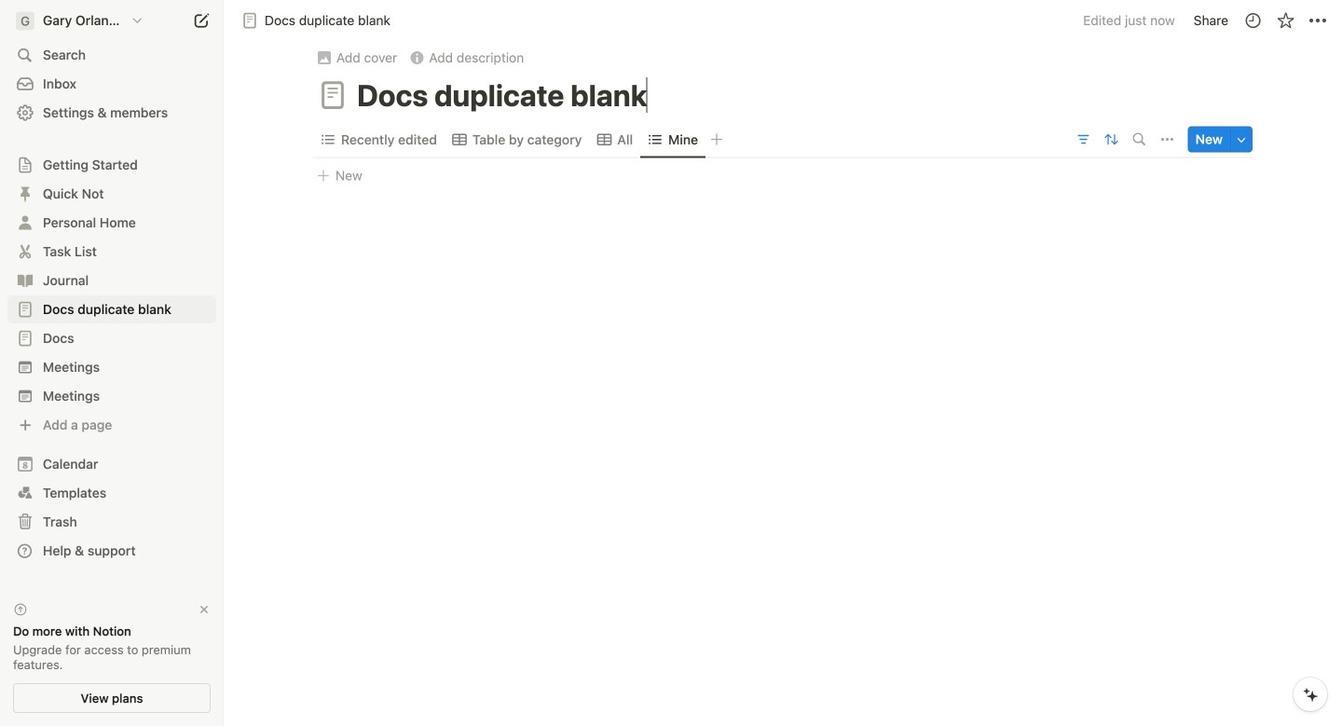 Task type: vqa. For each thing, say whether or not it's contained in the screenshot.
Drag Icon
no



Task type: locate. For each thing, give the bounding box(es) containing it.
new page image
[[190, 9, 213, 32]]

search image
[[1133, 133, 1146, 146]]

3 open image from the top
[[20, 391, 31, 402]]

1 vertical spatial open image
[[20, 333, 31, 344]]

updates image
[[1244, 11, 1262, 30]]

2 vertical spatial open image
[[20, 391, 31, 402]]

5 open image from the top
[[20, 275, 31, 286]]

sort image
[[1102, 129, 1121, 149]]

tab list
[[313, 121, 1071, 158]]

1 open image from the top
[[20, 159, 31, 171]]

2 tab from the left
[[444, 126, 589, 152]]

g image
[[16, 12, 34, 30]]

1 open image from the top
[[20, 304, 31, 315]]

open image
[[20, 304, 31, 315], [20, 333, 31, 344], [20, 391, 31, 402]]

4 open image from the top
[[20, 246, 31, 257]]

favorite image
[[1276, 11, 1295, 30]]

tab
[[313, 126, 444, 152], [444, 126, 589, 152], [589, 126, 640, 152], [640, 126, 706, 152]]

filter image
[[1076, 132, 1091, 147]]

1 tab from the left
[[313, 126, 444, 152]]

0 vertical spatial open image
[[20, 304, 31, 315]]

change page icon image
[[318, 80, 348, 110]]

open image
[[20, 159, 31, 171], [20, 188, 31, 199], [20, 217, 31, 228], [20, 246, 31, 257], [20, 275, 31, 286], [20, 362, 31, 373]]



Task type: describe. For each thing, give the bounding box(es) containing it.
2 open image from the top
[[20, 188, 31, 199]]

4 tab from the left
[[640, 126, 706, 152]]

2 open image from the top
[[20, 333, 31, 344]]

3 tab from the left
[[589, 126, 640, 152]]

3 open image from the top
[[20, 217, 31, 228]]

6 open image from the top
[[20, 362, 31, 373]]

dismiss image
[[198, 603, 211, 616]]

add view image
[[710, 133, 723, 146]]



